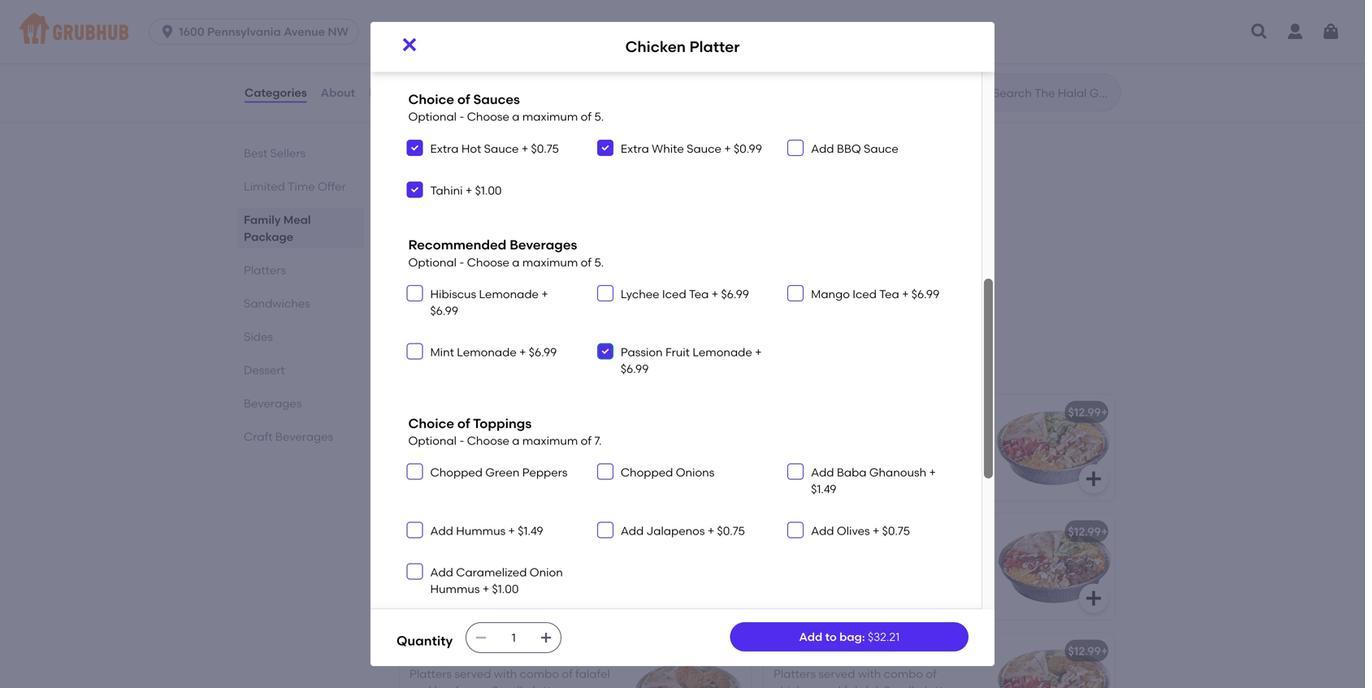 Task type: describe. For each thing, give the bounding box(es) containing it.
add olives + $0.75
[[811, 524, 910, 538]]

sides
[[244, 330, 273, 344]]

add baba ghanoush + $1.49
[[811, 466, 936, 496]]

$0.75 for add olives + $0.75
[[882, 524, 910, 538]]

caramelized for caramelized onion hummus
[[410, 51, 482, 65]]

add caramelized onion hummus
[[430, 566, 563, 596]]

lychee iced tea + $6.99
[[621, 287, 749, 301]]

0 horizontal spatial to
[[449, 124, 460, 137]]

well-
[[434, 107, 460, 121]]

$12.99 for chicken & falafel platter
[[1068, 644, 1101, 658]]

beef for beef gyro & falafel platter
[[410, 644, 435, 658]]

0 vertical spatial family
[[397, 179, 454, 200]]

best for best seller
[[784, 508, 804, 520]]

1 vertical spatial beverages
[[244, 397, 302, 410]]

Search The Halal Guys (Dupont Circle, DC) search field
[[992, 85, 1116, 101]]

recommended
[[408, 237, 507, 253]]

tahini
[[430, 184, 463, 197]]

beverages for craft
[[275, 430, 333, 444]]

served down add hummus + $1.49
[[476, 548, 513, 562]]

$12.99 + for beef gyro & falafel platter
[[704, 644, 744, 658]]

family inside family meal deal button
[[410, 228, 447, 242]]

0 horizontal spatial falafel
[[410, 525, 448, 539]]

platters up best seller
[[774, 461, 816, 475]]

avenue
[[284, 25, 325, 39]]

chopped green peppers
[[430, 466, 568, 480]]

pennsylvania
[[207, 25, 281, 39]]

red down + $1.00
[[499, 597, 518, 611]]

original
[[410, 140, 451, 154]]

and down add caramelized onion hummus
[[451, 597, 473, 611]]

svg image for 1600 pennsylvania avenue nw
[[159, 24, 176, 40]]

are left + $1.00
[[455, 581, 473, 595]]

$12.99 + for falafel platter
[[704, 525, 744, 539]]

beef gyro & falafel platter
[[410, 644, 558, 658]]

a inside the caramelized onion hummus is made with 100% greek chickpeas and well-sautéed caramelized onions to add a sweet twist to the original hummus recipe we all love.
[[488, 124, 495, 137]]

we
[[542, 140, 558, 154]]

search icon image
[[967, 83, 987, 102]]

served down toppings
[[476, 432, 513, 446]]

sauce. up peppers
[[515, 448, 551, 462]]

hummus
[[454, 140, 502, 154]]

main navigation navigation
[[0, 0, 1366, 63]]

svg image for extra white sauce
[[601, 143, 610, 153]]

peppers
[[522, 466, 568, 480]]

one down chopped green peppers
[[476, 481, 497, 495]]

one down + $1.00
[[476, 597, 497, 611]]

2 horizontal spatial to
[[825, 630, 837, 644]]

recommended beverages optional - choose a maximum of 5.
[[408, 237, 604, 269]]

love.
[[576, 140, 601, 154]]

svg image for mint lemonade
[[410, 347, 420, 357]]

1600
[[179, 25, 205, 39]]

1 vertical spatial family
[[244, 213, 281, 227]]

are up seller
[[819, 461, 838, 475]]

chopped for chopped onions
[[621, 466, 673, 480]]

1 vertical spatial package
[[244, 230, 293, 244]]

0 vertical spatial $1.00
[[475, 184, 502, 197]]

and down falafel platter
[[446, 564, 468, 578]]

lychee
[[621, 287, 660, 301]]

onion for caramelized onion hummus
[[484, 51, 518, 65]]

sauce. up ghanoush
[[879, 445, 915, 459]]

served up add olives + $0.75
[[840, 461, 877, 475]]

red up baba
[[858, 445, 877, 459]]

onions
[[676, 466, 715, 480]]

and down beef gyro platter
[[446, 448, 468, 462]]

hot
[[462, 142, 481, 156]]

greek
[[502, 91, 535, 104]]

+ inside the hibiscus lemonade + $6.99
[[542, 287, 548, 301]]

caramelized
[[508, 107, 577, 121]]

$12.99 for beef gyro & falafel platter
[[704, 644, 737, 658]]

lemonade for mint lemonade
[[457, 346, 517, 359]]

& left input item quantity number field
[[467, 644, 476, 658]]

add for add jalapenos + $0.75
[[621, 524, 644, 538]]

spiced sizzlin' chicken platter image
[[629, 0, 751, 26]]

add bbq sauce
[[811, 142, 899, 156]]

iced for lychee
[[662, 287, 687, 301]]

red down "green"
[[499, 481, 518, 495]]

1 horizontal spatial falafel
[[479, 644, 517, 658]]

categories
[[245, 86, 307, 99]]

passion
[[621, 346, 663, 359]]

one up add caramelized onion hummus
[[541, 548, 562, 562]]

caramelized onion hummus is made with 100% greek chickpeas and well-sautéed caramelized onions to add a sweet twist to the original hummus recipe we all love.
[[410, 74, 601, 154]]

with up add caramelized onion hummus
[[515, 548, 538, 562]]

chickpeas
[[538, 91, 595, 104]]

chicken & beef gyro platter image
[[993, 514, 1115, 620]]

3 sauce from the left
[[864, 142, 899, 156]]

the
[[576, 124, 594, 137]]

lemonade inside passion fruit lemonade + $6.99
[[693, 346, 752, 359]]

nw
[[328, 25, 349, 39]]

tea for mango iced tea
[[880, 287, 900, 301]]

baba
[[837, 466, 867, 480]]

two for best seller
[[541, 581, 562, 595]]

$6.99 inside the hibiscus lemonade + $6.99
[[430, 304, 458, 318]]

green
[[486, 466, 520, 480]]

toppings
[[473, 416, 532, 432]]

hibiscus
[[430, 287, 476, 301]]

choice for choice of toppings
[[408, 416, 454, 432]]

chopped onions
[[621, 466, 715, 480]]

gyro for beef gyro platter
[[438, 409, 465, 423]]

sauce up best seller
[[774, 445, 807, 459]]

sauce for beef gyro platter
[[410, 448, 443, 462]]

sauces
[[473, 92, 520, 107]]

about
[[321, 86, 355, 99]]

svg image for add bbq sauce
[[791, 143, 801, 153]]

sautéed
[[460, 107, 506, 121]]

+ $1.00
[[480, 582, 519, 596]]

extra hot sauce + $0.75
[[430, 142, 559, 156]]

1 vertical spatial $1.49
[[518, 524, 543, 538]]

beverages for recommended
[[510, 237, 577, 253]]

red up add olives + $0.75
[[863, 478, 882, 492]]

platters up best seller
[[774, 428, 816, 442]]

lemonade for hibiscus lemonade
[[479, 287, 539, 301]]

platters down beef gyro platter
[[410, 432, 452, 446]]

one up chopped green peppers
[[470, 448, 491, 462]]

onion for caramelized onion hummus is made with 100% greek chickpeas and well-sautéed caramelized onions to add a sweet twist to the original hummus recipe we all love.
[[483, 74, 517, 88]]

offer
[[318, 180, 346, 193]]

& for chicken & falafel platter
[[822, 644, 831, 658]]

1600 pennsylvania avenue nw
[[179, 25, 349, 39]]

two right baba
[[906, 461, 926, 475]]

with up ghanoush
[[879, 428, 902, 442]]

chicken & beef gyro platter
[[774, 528, 930, 542]]

add hummus + $1.49
[[430, 524, 543, 538]]

sauce for extra white sauce
[[687, 142, 722, 156]]

chicken & falafel platter image
[[993, 633, 1115, 688]]

add for add to bag: $32.21
[[799, 630, 823, 644]]

about button
[[320, 63, 356, 122]]

one up olives
[[840, 478, 861, 492]]

chicken platter
[[626, 38, 740, 56]]

choice for choice of sauces
[[408, 92, 454, 107]]

family meal deal
[[410, 228, 505, 242]]

falafel platter image
[[629, 514, 751, 620]]

limited time offer
[[244, 180, 346, 193]]

svg image for extra hot sauce
[[410, 143, 420, 153]]

are left "green"
[[455, 465, 473, 479]]

mango
[[811, 287, 850, 301]]

hummus inside the caramelized onion hummus is made with 100% greek chickpeas and well-sautéed caramelized onions to add a sweet twist to the original hummus recipe we all love.
[[519, 74, 569, 88]]

tea for lychee iced tea
[[689, 287, 709, 301]]

beef gyro & falafel platter image
[[629, 633, 751, 688]]

craft beverages
[[244, 430, 333, 444]]

made
[[410, 91, 442, 104]]

beef gyro platter
[[410, 409, 505, 423]]

add for add olives + $0.75
[[811, 524, 834, 538]]

iced for mango
[[853, 287, 877, 301]]

$6.99 for mango iced tea + $6.99
[[912, 287, 940, 301]]

choose for sauces
[[467, 110, 510, 124]]

bag:
[[840, 630, 865, 644]]

svg image for add olives
[[791, 525, 801, 535]]

1600 pennsylvania avenue nw button
[[149, 19, 366, 45]]

7.
[[595, 434, 602, 448]]

mint
[[430, 346, 454, 359]]

and down chopped green peppers
[[451, 481, 473, 495]]

and up add baba ghanoush + $1.49
[[810, 445, 832, 459]]

with down choice of toppings optional - choose a maximum of 7.
[[516, 465, 539, 479]]

2 horizontal spatial falafel
[[834, 644, 872, 658]]

choose inside recommended beverages optional - choose a maximum of 5.
[[467, 255, 510, 269]]

1 vertical spatial meal
[[284, 213, 311, 227]]

$0.99
[[734, 142, 762, 156]]

sauce. up input item quantity number field
[[521, 597, 557, 611]]

$5.79
[[713, 51, 741, 65]]

family meal deal image
[[629, 217, 751, 323]]

falafel platter
[[410, 525, 489, 539]]

sauce. right baba
[[885, 478, 921, 492]]

svg image for chicken platter
[[400, 35, 419, 54]]

$6.99 for lychee iced tea + $6.99
[[721, 287, 749, 301]]

$12.99 for falafel platter
[[704, 525, 737, 539]]

sellers
[[270, 146, 306, 160]]

and up seller
[[815, 478, 837, 492]]

platters up beef gyro platter
[[397, 356, 464, 377]]

seller
[[807, 508, 833, 520]]



Task type: locate. For each thing, give the bounding box(es) containing it.
2 vertical spatial maximum
[[522, 434, 578, 448]]

add for add bbq sauce
[[811, 142, 834, 156]]

$0.75 right "jalapenos"
[[717, 524, 745, 538]]

mint lemonade + $6.99
[[430, 346, 557, 359]]

1 horizontal spatial to
[[562, 124, 573, 137]]

are
[[819, 428, 837, 442], [455, 432, 473, 446], [819, 461, 838, 475], [455, 465, 473, 479], [455, 548, 473, 562], [455, 581, 473, 595]]

choose
[[467, 110, 510, 124], [467, 255, 510, 269], [467, 434, 510, 448]]

$6.99 for passion fruit lemonade + $6.99
[[621, 362, 649, 376]]

gyro
[[438, 409, 465, 423], [862, 528, 889, 542], [438, 644, 465, 658]]

$1.00 up input item quantity number field
[[492, 582, 519, 596]]

sauces up falafel platter
[[410, 481, 448, 495]]

optional for choice of sauces
[[408, 110, 457, 124]]

reviews button
[[368, 63, 415, 122]]

1 choice from the top
[[408, 92, 454, 107]]

meal down limited time offer
[[284, 213, 311, 227]]

1 vertical spatial $1.00
[[492, 582, 519, 596]]

caramelized onion hummus image
[[629, 40, 751, 146]]

best for best sellers
[[244, 146, 268, 160]]

svg image for lychee iced tea
[[601, 289, 610, 298]]

sauce. down peppers
[[521, 481, 557, 495]]

chopped left the onions
[[621, 466, 673, 480]]

$32.21
[[868, 630, 900, 644]]

platters are served with one white sauce and one red sauce. regular platters are served with two white sauces and one red sauce. for platters
[[410, 432, 597, 495]]

sweet
[[498, 124, 530, 137]]

2 vertical spatial optional
[[408, 434, 457, 448]]

2 vertical spatial chicken
[[774, 644, 820, 658]]

platters are served with one white sauce and one red sauce. regular platters are served with two white sauces and one red sauce. down toppings
[[410, 432, 597, 495]]

platters down falafel platter
[[410, 548, 452, 562]]

chicken down the add to bag: $32.21 on the right of the page
[[774, 644, 820, 658]]

with up input item quantity number field
[[516, 581, 539, 595]]

1 vertical spatial chicken
[[774, 528, 820, 542]]

onions
[[410, 124, 446, 137]]

limited
[[244, 180, 285, 193]]

chopped
[[430, 466, 483, 480], [621, 466, 673, 480]]

tahini + $1.00
[[430, 184, 502, 197]]

add to bag: $32.21
[[799, 630, 900, 644]]

served up baba
[[840, 428, 877, 442]]

one up + $1.00
[[470, 564, 491, 578]]

1 vertical spatial beef
[[834, 528, 859, 542]]

chicken for chicken & beef gyro platter
[[774, 528, 820, 542]]

optional for choice of toppings
[[408, 434, 457, 448]]

family meal deal button
[[400, 217, 751, 323]]

2 sauce from the left
[[687, 142, 722, 156]]

- for toppings
[[460, 434, 464, 448]]

platters for falafel platter
[[410, 581, 452, 595]]

caramelized inside the caramelized onion hummus is made with 100% greek chickpeas and well-sautéed caramelized onions to add a sweet twist to the original hummus recipe we all love.
[[410, 74, 481, 88]]

$1.49 down peppers
[[518, 524, 543, 538]]

a down toppings
[[512, 434, 520, 448]]

- inside choice of toppings optional - choose a maximum of 7.
[[460, 434, 464, 448]]

$1.49 up seller
[[811, 482, 837, 496]]

1 vertical spatial 5.
[[595, 255, 604, 269]]

add inside add caramelized onion hummus
[[430, 566, 453, 580]]

2 vertical spatial choose
[[467, 434, 510, 448]]

1 vertical spatial choose
[[467, 255, 510, 269]]

sauce down beef gyro platter
[[410, 448, 443, 462]]

1 tea from the left
[[689, 287, 709, 301]]

spiced sizzlin' chicken sandwich image
[[993, 0, 1115, 26]]

$0.75 down twist
[[531, 142, 559, 156]]

beef gyro platter image
[[629, 394, 751, 500]]

5. inside choice of sauces optional - choose a maximum of 5.
[[595, 110, 604, 124]]

one
[[905, 428, 926, 442], [541, 432, 562, 446], [835, 445, 855, 459], [470, 448, 491, 462], [840, 478, 861, 492], [476, 481, 497, 495], [541, 548, 562, 562], [470, 564, 491, 578], [476, 597, 497, 611]]

with inside the caramelized onion hummus is made with 100% greek chickpeas and well-sautéed caramelized onions to add a sweet twist to the original hummus recipe we all love.
[[445, 91, 468, 104]]

+ inside passion fruit lemonade + $6.99
[[755, 346, 762, 359]]

1 extra from the left
[[430, 142, 459, 156]]

0 horizontal spatial extra
[[430, 142, 459, 156]]

platters are served with one white sauce and one red sauce. regular platters are served with two white sauces and one red sauce.
[[774, 428, 961, 492], [410, 432, 597, 495], [410, 548, 597, 611]]

svg image
[[1250, 22, 1270, 41], [1322, 22, 1341, 41], [410, 39, 420, 49], [410, 185, 420, 194], [410, 289, 420, 298], [791, 289, 801, 298], [601, 347, 610, 357], [410, 467, 420, 477], [601, 467, 610, 477], [791, 467, 801, 477], [601, 525, 610, 535], [410, 567, 420, 577], [720, 589, 740, 608], [1084, 589, 1104, 608], [475, 632, 488, 645], [540, 632, 553, 645]]

2 - from the top
[[460, 255, 464, 269]]

1 vertical spatial choice
[[408, 416, 454, 432]]

choice
[[408, 92, 454, 107], [408, 416, 454, 432]]

$1.00
[[475, 184, 502, 197], [492, 582, 519, 596]]

2 horizontal spatial sauce
[[864, 142, 899, 156]]

1 horizontal spatial best
[[784, 508, 804, 520]]

all
[[561, 140, 573, 154]]

- up hot
[[460, 110, 464, 124]]

sauce. up + $1.00
[[515, 564, 551, 578]]

0 vertical spatial beef
[[410, 409, 435, 423]]

+
[[522, 142, 528, 156], [724, 142, 731, 156], [466, 184, 472, 197], [542, 287, 548, 301], [712, 287, 719, 301], [902, 287, 909, 301], [519, 346, 526, 359], [755, 346, 762, 359], [1101, 405, 1108, 419], [929, 466, 936, 480], [508, 524, 515, 538], [708, 524, 715, 538], [873, 524, 880, 538], [737, 525, 744, 539], [1101, 525, 1108, 539], [483, 582, 489, 596], [737, 644, 744, 658], [1101, 644, 1108, 658]]

beverages right deal
[[510, 237, 577, 253]]

sauce.
[[879, 445, 915, 459], [515, 448, 551, 462], [885, 478, 921, 492], [521, 481, 557, 495], [515, 564, 551, 578], [521, 597, 557, 611]]

- down beef gyro platter
[[460, 434, 464, 448]]

$6.99 inside passion fruit lemonade + $6.99
[[621, 362, 649, 376]]

3 choose from the top
[[467, 434, 510, 448]]

platters up sandwiches
[[244, 263, 286, 277]]

2 vertical spatial caramelized
[[456, 566, 527, 580]]

2 vertical spatial beef
[[410, 644, 435, 658]]

extra
[[430, 142, 459, 156], [621, 142, 649, 156]]

svg image for add hummus
[[410, 525, 420, 535]]

olives
[[837, 524, 870, 538]]

maximum inside recommended beverages optional - choose a maximum of 5.
[[522, 255, 578, 269]]

$1.49 inside add baba ghanoush + $1.49
[[811, 482, 837, 496]]

chicken & falafel platter
[[774, 644, 913, 658]]

choose for toppings
[[467, 434, 510, 448]]

3 maximum from the top
[[522, 434, 578, 448]]

2 vertical spatial beverages
[[275, 430, 333, 444]]

add down seller
[[811, 524, 834, 538]]

with up well-
[[445, 91, 468, 104]]

1 choose from the top
[[467, 110, 510, 124]]

1 chopped from the left
[[430, 466, 483, 480]]

1 horizontal spatial extra
[[621, 142, 649, 156]]

0 vertical spatial chicken
[[626, 38, 686, 56]]

0 vertical spatial best
[[244, 146, 268, 160]]

with down toppings
[[515, 432, 538, 446]]

0 horizontal spatial chopped
[[430, 466, 483, 480]]

choose inside choice of sauces optional - choose a maximum of 5.
[[467, 110, 510, 124]]

optional inside recommended beverages optional - choose a maximum of 5.
[[408, 255, 457, 269]]

craft
[[244, 430, 273, 444]]

1 horizontal spatial chopped
[[621, 466, 673, 480]]

0 vertical spatial meal
[[458, 179, 500, 200]]

sauces
[[774, 478, 813, 492], [410, 481, 448, 495], [410, 597, 448, 611]]

0 vertical spatial choose
[[467, 110, 510, 124]]

served up input item quantity number field
[[476, 581, 513, 595]]

sauces up best seller
[[774, 478, 813, 492]]

sauce down sweet
[[484, 142, 519, 156]]

deal
[[480, 228, 505, 242]]

2 chopped from the left
[[621, 466, 673, 480]]

2 choose from the top
[[467, 255, 510, 269]]

sauce for falafel platter
[[410, 564, 443, 578]]

choice inside choice of toppings optional - choose a maximum of 7.
[[408, 416, 454, 432]]

$1.49
[[811, 482, 837, 496], [518, 524, 543, 538]]

a down greek
[[512, 110, 520, 124]]

choice inside choice of sauces optional - choose a maximum of 5.
[[408, 92, 454, 107]]

0 horizontal spatial $1.49
[[518, 524, 543, 538]]

family meal package
[[397, 179, 580, 200], [244, 213, 311, 244]]

add
[[463, 124, 485, 137]]

dessert
[[244, 363, 285, 377]]

twist
[[533, 124, 559, 137]]

2 choice from the top
[[408, 416, 454, 432]]

categories button
[[244, 63, 308, 122]]

$0.75 for add jalapenos + $0.75
[[717, 524, 745, 538]]

1 sauce from the left
[[484, 142, 519, 156]]

add left baba
[[811, 466, 834, 480]]

platters
[[774, 461, 816, 475], [410, 465, 452, 479], [410, 581, 452, 595]]

maximum up the hibiscus lemonade + $6.99
[[522, 255, 578, 269]]

5. inside recommended beverages optional - choose a maximum of 5.
[[595, 255, 604, 269]]

2 5. from the top
[[595, 255, 604, 269]]

0 vertical spatial caramelized
[[410, 51, 482, 65]]

lemonade inside the hibiscus lemonade + $6.99
[[479, 287, 539, 301]]

5.
[[595, 110, 604, 124], [595, 255, 604, 269]]

1 vertical spatial optional
[[408, 255, 457, 269]]

0 vertical spatial choice
[[408, 92, 454, 107]]

add up add caramelized onion hummus
[[430, 524, 453, 538]]

passion fruit lemonade + $6.99
[[621, 346, 762, 376]]

a inside recommended beverages optional - choose a maximum of 5.
[[512, 255, 520, 269]]

extra for extra white sauce
[[621, 142, 649, 156]]

package down "limited"
[[244, 230, 293, 244]]

served
[[840, 428, 877, 442], [476, 432, 513, 446], [840, 461, 877, 475], [476, 465, 513, 479], [476, 548, 513, 562], [476, 581, 513, 595]]

add for add hummus + $1.49
[[430, 524, 453, 538]]

add left bbq
[[811, 142, 834, 156]]

100%
[[471, 91, 499, 104]]

and down made
[[410, 107, 432, 121]]

lemonade right mint
[[457, 346, 517, 359]]

& for chicken & beef gyro platter
[[822, 528, 831, 542]]

2 maximum from the top
[[522, 255, 578, 269]]

caramelized onion hummus
[[410, 51, 570, 65]]

Input item quantity number field
[[496, 623, 532, 653]]

optional down beef gyro platter
[[408, 434, 457, 448]]

hummus inside add caramelized onion hummus
[[430, 582, 480, 596]]

sauces up 'quantity'
[[410, 597, 448, 611]]

$12.99 + for chicken & falafel platter
[[1068, 644, 1108, 658]]

0 horizontal spatial best
[[244, 146, 268, 160]]

regular for platters are served with one white sauce and one red sauce. regular platters are served with two white sauces and one red sauce.
[[554, 448, 597, 462]]

red up "green"
[[494, 448, 512, 462]]

lemonade
[[479, 287, 539, 301], [457, 346, 517, 359], [693, 346, 752, 359]]

2 vertical spatial gyro
[[438, 644, 465, 658]]

beverages right craft
[[275, 430, 333, 444]]

&
[[822, 528, 831, 542], [467, 644, 476, 658], [822, 644, 831, 658]]

maximum for toppings
[[522, 434, 578, 448]]

0 horizontal spatial $0.75
[[531, 142, 559, 156]]

1 optional from the top
[[408, 110, 457, 124]]

1 vertical spatial -
[[460, 255, 464, 269]]

& down the add to bag: $32.21 on the right of the page
[[822, 644, 831, 658]]

0 vertical spatial maximum
[[522, 110, 578, 124]]

gyro left toppings
[[438, 409, 465, 423]]

0 horizontal spatial tea
[[689, 287, 709, 301]]

a inside choice of toppings optional - choose a maximum of 7.
[[512, 434, 520, 448]]

fruit
[[666, 346, 690, 359]]

extra left white
[[621, 142, 649, 156]]

iced right lychee
[[662, 287, 687, 301]]

meal inside button
[[449, 228, 477, 242]]

add down falafel platter
[[430, 566, 453, 580]]

1 vertical spatial onion
[[483, 74, 517, 88]]

platter
[[690, 38, 740, 56], [467, 409, 505, 423], [451, 525, 489, 539], [891, 528, 930, 542], [520, 644, 558, 658], [875, 644, 913, 658]]

sauces for falafel platter
[[410, 597, 448, 611]]

platters are served with one white sauce and one red sauce. regular platters are served with two white sauces and one red sauce. up add olives + $0.75
[[774, 428, 961, 492]]

2 vertical spatial onion
[[530, 566, 563, 580]]

0 vertical spatial onion
[[484, 51, 518, 65]]

extra down 'onions'
[[430, 142, 459, 156]]

reviews
[[369, 86, 414, 99]]

platters are served with one white sauce and one red sauce. regular platters are served with two white sauces and one red sauce. for best
[[410, 548, 597, 611]]

- inside recommended beverages optional - choose a maximum of 5.
[[460, 255, 464, 269]]

is
[[572, 74, 580, 88]]

to down well-
[[449, 124, 460, 137]]

hibiscus lemonade + $6.99
[[430, 287, 548, 318]]

2 extra from the left
[[621, 142, 649, 156]]

quantity
[[397, 633, 453, 649]]

maximum up peppers
[[522, 434, 578, 448]]

a right add at the left of page
[[488, 124, 495, 137]]

extra white sauce + $0.99
[[621, 142, 762, 156]]

of inside recommended beverages optional - choose a maximum of 5.
[[581, 255, 592, 269]]

chicken down best seller
[[774, 528, 820, 542]]

optional
[[408, 110, 457, 124], [408, 255, 457, 269], [408, 434, 457, 448]]

hummus
[[521, 51, 570, 65], [519, 74, 569, 88], [456, 524, 506, 538], [430, 582, 480, 596]]

1 horizontal spatial $1.49
[[811, 482, 837, 496]]

add for add caramelized onion hummus
[[430, 566, 453, 580]]

1 vertical spatial family meal package
[[244, 213, 311, 244]]

beef
[[410, 409, 435, 423], [834, 528, 859, 542], [410, 644, 435, 658]]

chicken for chicken & falafel platter
[[774, 644, 820, 658]]

family
[[397, 179, 454, 200], [244, 213, 281, 227], [410, 228, 447, 242]]

to up all
[[562, 124, 573, 137]]

1 vertical spatial gyro
[[862, 528, 889, 542]]

choose down toppings
[[467, 434, 510, 448]]

choice of toppings optional - choose a maximum of 7.
[[408, 416, 602, 448]]

to
[[449, 124, 460, 137], [562, 124, 573, 137], [825, 630, 837, 644]]

2 vertical spatial -
[[460, 434, 464, 448]]

white
[[929, 428, 959, 442], [565, 432, 595, 446], [929, 461, 959, 475], [565, 465, 594, 479], [565, 548, 595, 562], [565, 581, 594, 595]]

best
[[244, 146, 268, 160], [784, 508, 804, 520]]

regular for best seller
[[554, 564, 597, 578]]

1 5. from the top
[[595, 110, 604, 124]]

maximum
[[522, 110, 578, 124], [522, 255, 578, 269], [522, 434, 578, 448]]

1 horizontal spatial iced
[[853, 287, 877, 301]]

0 vertical spatial gyro
[[438, 409, 465, 423]]

add
[[811, 142, 834, 156], [811, 466, 834, 480], [430, 524, 453, 538], [621, 524, 644, 538], [811, 524, 834, 538], [430, 566, 453, 580], [799, 630, 823, 644]]

and inside the caramelized onion hummus is made with 100% greek chickpeas and well-sautéed caramelized onions to add a sweet twist to the original hummus recipe we all love.
[[410, 107, 432, 121]]

1 vertical spatial caramelized
[[410, 74, 481, 88]]

sauce
[[774, 445, 807, 459], [410, 448, 443, 462], [410, 564, 443, 578]]

two right "green"
[[541, 465, 562, 479]]

sauce for extra hot sauce
[[484, 142, 519, 156]]

platters for beef gyro platter
[[410, 465, 452, 479]]

add jalapenos + $0.75
[[621, 524, 745, 538]]

optional inside choice of sauces optional - choose a maximum of 5.
[[408, 110, 457, 124]]

1 maximum from the top
[[522, 110, 578, 124]]

jalapenos
[[647, 524, 705, 538]]

meal down hot
[[458, 179, 500, 200]]

3 optional from the top
[[408, 434, 457, 448]]

red
[[858, 445, 877, 459], [494, 448, 512, 462], [863, 478, 882, 492], [499, 481, 518, 495], [494, 564, 512, 578], [499, 597, 518, 611]]

choose inside choice of toppings optional - choose a maximum of 7.
[[467, 434, 510, 448]]

beverages
[[510, 237, 577, 253], [244, 397, 302, 410], [275, 430, 333, 444]]

0 vertical spatial package
[[504, 179, 580, 200]]

platters
[[244, 263, 286, 277], [397, 356, 464, 377], [774, 428, 816, 442], [410, 432, 452, 446], [410, 548, 452, 562]]

chopped left "green"
[[430, 466, 483, 480]]

3 - from the top
[[460, 434, 464, 448]]

to up chicken & falafel platter on the bottom right of page
[[825, 630, 837, 644]]

1 - from the top
[[460, 110, 464, 124]]

red up + $1.00
[[494, 564, 512, 578]]

optional down made
[[408, 110, 457, 124]]

0 horizontal spatial sauce
[[484, 142, 519, 156]]

lemonade down recommended beverages optional - choose a maximum of 5.
[[479, 287, 539, 301]]

- down recommended at the left top of page
[[460, 255, 464, 269]]

add for add baba ghanoush + $1.49
[[811, 466, 834, 480]]

family down original
[[397, 179, 454, 200]]

tea right mango
[[880, 287, 900, 301]]

1 iced from the left
[[662, 287, 687, 301]]

1 vertical spatial maximum
[[522, 255, 578, 269]]

sandwiches
[[244, 297, 310, 310]]

0 horizontal spatial iced
[[662, 287, 687, 301]]

maximum inside choice of toppings optional - choose a maximum of 7.
[[522, 434, 578, 448]]

0 horizontal spatial package
[[244, 230, 293, 244]]

- inside choice of sauces optional - choose a maximum of 5.
[[460, 110, 464, 124]]

1 horizontal spatial package
[[504, 179, 580, 200]]

bbq
[[837, 142, 861, 156]]

ghanoush
[[870, 466, 927, 480]]

2 iced from the left
[[853, 287, 877, 301]]

- for sauces
[[460, 110, 464, 124]]

one up ghanoush
[[905, 428, 926, 442]]

svg image inside 1600 pennsylvania avenue nw button
[[159, 24, 176, 40]]

1 horizontal spatial $0.75
[[717, 524, 745, 538]]

tea
[[689, 287, 709, 301], [880, 287, 900, 301]]

add inside add baba ghanoush + $1.49
[[811, 466, 834, 480]]

svg image
[[159, 24, 176, 40], [400, 35, 419, 54], [410, 143, 420, 153], [601, 143, 610, 153], [791, 143, 801, 153], [601, 289, 610, 298], [720, 292, 740, 312], [410, 347, 420, 357], [1084, 469, 1104, 489], [410, 525, 420, 535], [791, 525, 801, 535]]

1 horizontal spatial tea
[[880, 287, 900, 301]]

two for platters are served with one white sauce and one red sauce. regular platters are served with two white sauces and one red sauce.
[[541, 465, 562, 479]]

beef for beef gyro platter
[[410, 409, 435, 423]]

with
[[445, 91, 468, 104], [879, 428, 902, 442], [515, 432, 538, 446], [880, 461, 903, 475], [516, 465, 539, 479], [515, 548, 538, 562], [516, 581, 539, 595]]

$0.75
[[531, 142, 559, 156], [717, 524, 745, 538], [882, 524, 910, 538]]

platters up 'quantity'
[[410, 581, 452, 595]]

chicken down spiced sizzlin' chicken platter image at the top
[[626, 38, 686, 56]]

extra for extra hot sauce
[[430, 142, 459, 156]]

onion inside the caramelized onion hummus is made with 100% greek chickpeas and well-sautéed caramelized onions to add a sweet twist to the original hummus recipe we all love.
[[483, 74, 517, 88]]

2 vertical spatial family
[[410, 228, 447, 242]]

2 vertical spatial meal
[[449, 228, 477, 242]]

0 vertical spatial beverages
[[510, 237, 577, 253]]

chicken for chicken platter
[[626, 38, 686, 56]]

family meal package down "limited"
[[244, 213, 311, 244]]

sauce right white
[[687, 142, 722, 156]]

time
[[288, 180, 315, 193]]

iced right mango
[[853, 287, 877, 301]]

maximum inside choice of sauces optional - choose a maximum of 5.
[[522, 110, 578, 124]]

platters are served with one white sauce and one red sauce. regular platters are served with two white sauces and one red sauce. down add hummus + $1.49
[[410, 548, 597, 611]]

$12.99
[[1068, 405, 1101, 419], [704, 525, 737, 539], [1068, 525, 1101, 539], [704, 644, 737, 658], [1068, 644, 1101, 658]]

caramelized for caramelized onion hummus is made with 100% greek chickpeas and well-sautéed caramelized onions to add a sweet twist to the original hummus recipe we all love.
[[410, 74, 481, 88]]

served down choice of toppings optional - choose a maximum of 7.
[[476, 465, 513, 479]]

choice of sauces optional - choose a maximum of 5.
[[408, 92, 604, 124]]

mango iced tea + $6.99
[[811, 287, 940, 301]]

optional inside choice of toppings optional - choose a maximum of 7.
[[408, 434, 457, 448]]

0 vertical spatial $1.49
[[811, 482, 837, 496]]

meal left deal
[[449, 228, 477, 242]]

chopped for chopped green peppers
[[430, 466, 483, 480]]

1 horizontal spatial sauce
[[687, 142, 722, 156]]

best seller
[[784, 508, 833, 520]]

2 tea from the left
[[880, 287, 900, 301]]

+ inside add baba ghanoush + $1.49
[[929, 466, 936, 480]]

0 horizontal spatial family meal package
[[244, 213, 311, 244]]

$1.00 right tahini
[[475, 184, 502, 197]]

0 vertical spatial 5.
[[595, 110, 604, 124]]

2 optional from the top
[[408, 255, 457, 269]]

onion inside add caramelized onion hummus
[[530, 566, 563, 580]]

gyro left input item quantity number field
[[438, 644, 465, 658]]

one up peppers
[[541, 432, 562, 446]]

add left "jalapenos"
[[621, 524, 644, 538]]

are down beef gyro platter
[[455, 432, 473, 446]]

1 vertical spatial best
[[784, 508, 804, 520]]

chicken platter image
[[993, 394, 1115, 500]]

package
[[504, 179, 580, 200], [244, 230, 293, 244]]

best left seller
[[784, 508, 804, 520]]

beverages inside recommended beverages optional - choose a maximum of 5.
[[510, 237, 577, 253]]

gyro for beef gyro & falafel platter
[[438, 644, 465, 658]]

sauces for beef gyro platter
[[410, 481, 448, 495]]

recipe
[[504, 140, 539, 154]]

white
[[652, 142, 684, 156]]

caramelized inside add caramelized onion hummus
[[456, 566, 527, 580]]

0 vertical spatial -
[[460, 110, 464, 124]]

choose down deal
[[467, 255, 510, 269]]

one up baba
[[835, 445, 855, 459]]

0 vertical spatial optional
[[408, 110, 457, 124]]

maximum for sauces
[[522, 110, 578, 124]]

are up baba
[[819, 428, 837, 442]]

are down falafel platter
[[455, 548, 473, 562]]

1 horizontal spatial family meal package
[[397, 179, 580, 200]]

lemonade right fruit
[[693, 346, 752, 359]]

$6.99
[[721, 287, 749, 301], [912, 287, 940, 301], [430, 304, 458, 318], [529, 346, 557, 359], [621, 362, 649, 376]]

with right baba
[[880, 461, 903, 475]]

2 horizontal spatial $0.75
[[882, 524, 910, 538]]

a inside choice of sauces optional - choose a maximum of 5.
[[512, 110, 520, 124]]

0 vertical spatial family meal package
[[397, 179, 580, 200]]



Task type: vqa. For each thing, say whether or not it's contained in the screenshot.
upcoming orders
no



